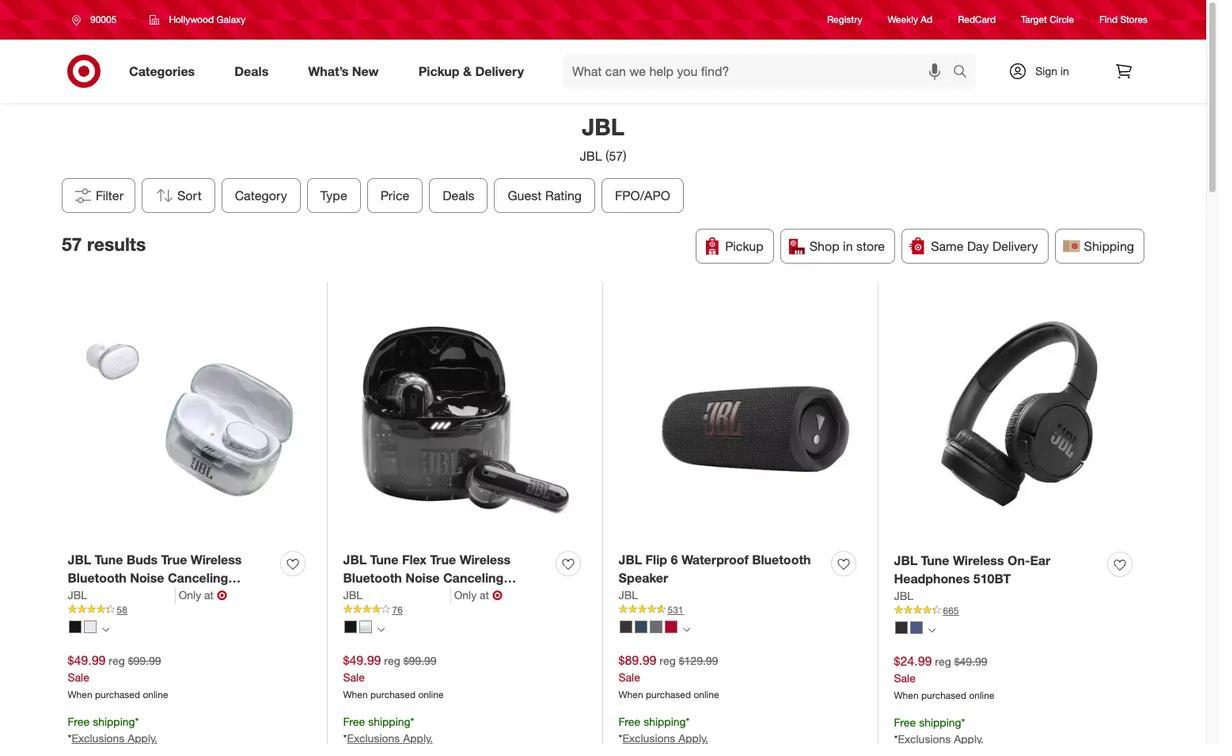 Task type: describe. For each thing, give the bounding box(es) containing it.
$99.99 for buds
[[128, 654, 161, 667]]

when for jbl tune flex true wireless bluetooth noise canceling earbuds
[[343, 689, 368, 701]]

sort button
[[142, 178, 215, 213]]

blue image for $89.99
[[634, 621, 647, 633]]

510bt
[[974, 571, 1011, 586]]

tune for wireless
[[921, 552, 950, 568]]

free shipping * for jbl tune buds true wireless bluetooth noise canceling earbuds
[[68, 715, 139, 729]]

galaxy
[[216, 13, 246, 25]]

at for jbl tune flex true wireless bluetooth noise canceling earbuds
[[480, 588, 489, 601]]

blue image for $24.99
[[910, 622, 923, 634]]

pickup for pickup
[[725, 238, 764, 254]]

665 link
[[894, 604, 1139, 618]]

sign in
[[1036, 64, 1069, 78]]

ad
[[921, 14, 933, 26]]

jbl for jbl tune buds true wireless bluetooth noise canceling earbuds
[[68, 552, 91, 567]]

6
[[671, 552, 678, 567]]

531
[[668, 604, 684, 616]]

weekly
[[888, 14, 918, 26]]

jbl tune buds true wireless bluetooth noise canceling earbuds
[[68, 552, 242, 604]]

jbl for jbl tune wireless on-ear headphones 510bt
[[894, 552, 918, 568]]

hollywood galaxy
[[169, 13, 246, 25]]

store
[[857, 238, 885, 254]]

$89.99
[[619, 652, 657, 668]]

bluetooth for jbl tune buds true wireless bluetooth noise canceling earbuds
[[68, 570, 127, 586]]

$89.99 reg $129.99 sale when purchased online
[[619, 652, 719, 701]]

all colors image for $49.99
[[377, 626, 384, 633]]

results
[[87, 233, 146, 255]]

jbl link up black icon
[[894, 588, 914, 604]]

ghost white image
[[84, 621, 96, 633]]

jbl link down speaker
[[619, 587, 638, 603]]

earbuds for jbl tune flex true wireless bluetooth noise canceling earbuds
[[343, 588, 394, 604]]

stores
[[1121, 14, 1148, 26]]

jbl for jbl tune flex true wireless bluetooth noise canceling earbuds
[[343, 552, 367, 567]]

online for wireless
[[969, 690, 995, 702]]

shop
[[810, 238, 840, 254]]

day
[[967, 238, 989, 254]]

sale for jbl tune flex true wireless bluetooth noise canceling earbuds
[[343, 670, 365, 684]]

pickup & delivery link
[[405, 54, 544, 89]]

categories
[[129, 63, 195, 79]]

redcard link
[[958, 13, 996, 27]]

true for buds
[[161, 552, 187, 567]]

jbl for 'jbl' link underneath speaker
[[619, 588, 638, 601]]

76 link
[[343, 603, 587, 617]]

shipping button
[[1055, 229, 1145, 263]]

shipping for jbl flip 6 waterproof bluetooth speaker
[[644, 715, 686, 729]]

531 link
[[619, 603, 862, 617]]

jbl for jbl flip 6 waterproof bluetooth speaker
[[619, 552, 642, 567]]

guest
[[508, 187, 542, 203]]

* for jbl tune flex true wireless bluetooth noise canceling earbuds
[[411, 715, 414, 729]]

in for shop
[[843, 238, 853, 254]]

free for jbl tune wireless on-ear headphones 510bt
[[894, 716, 916, 729]]

new
[[352, 63, 379, 79]]

58 link
[[68, 603, 312, 617]]

deals button
[[429, 178, 488, 213]]

bluetooth inside jbl flip 6 waterproof bluetooth speaker
[[752, 552, 811, 567]]

target circle link
[[1021, 13, 1074, 27]]

hollywood
[[169, 13, 214, 25]]

categories link
[[116, 54, 215, 89]]

pickup & delivery
[[419, 63, 524, 79]]

canceling for flex
[[443, 570, 504, 586]]

$49.99 inside $24.99 reg $49.99 sale when purchased online
[[954, 654, 988, 668]]

665
[[943, 604, 959, 616]]

registry
[[827, 14, 862, 26]]

type button
[[307, 178, 361, 213]]

57
[[62, 233, 82, 255]]

jbl for 'jbl' link over 76
[[343, 588, 363, 601]]

jbl left the (57)
[[580, 148, 602, 164]]

&
[[463, 63, 472, 79]]

only at ¬ for jbl tune buds true wireless bluetooth noise canceling earbuds
[[179, 587, 227, 603]]

jbl flip 6 waterproof bluetooth speaker link
[[619, 551, 825, 587]]

only for buds
[[179, 588, 201, 601]]

all colors element for jbl tune buds true wireless bluetooth noise canceling earbuds
[[102, 624, 109, 634]]

guest rating button
[[494, 178, 595, 213]]

wireless inside jbl tune wireless on-ear headphones 510bt
[[953, 552, 1004, 568]]

* for jbl tune buds true wireless bluetooth noise canceling earbuds
[[135, 715, 139, 729]]

free for jbl flip 6 waterproof bluetooth speaker
[[619, 715, 641, 729]]

find stores link
[[1100, 13, 1148, 27]]

online for buds
[[143, 689, 168, 701]]

category
[[235, 187, 287, 203]]

ghost black image
[[344, 621, 357, 633]]

sign
[[1036, 64, 1058, 78]]

all colors element for jbl flip 6 waterproof bluetooth speaker
[[683, 624, 690, 634]]

purchased for jbl tune wireless on-ear headphones 510bt
[[921, 690, 967, 702]]

$129.99
[[679, 654, 718, 667]]

76
[[392, 604, 403, 616]]

online for 6
[[694, 689, 719, 701]]

price
[[381, 187, 410, 203]]

sort
[[177, 187, 202, 203]]

gray image
[[650, 621, 662, 633]]

$24.99 reg $49.99 sale when purchased online
[[894, 653, 995, 702]]

buds
[[127, 552, 158, 567]]

¬ for jbl tune buds true wireless bluetooth noise canceling earbuds
[[217, 587, 227, 603]]

sale for jbl flip 6 waterproof bluetooth speaker
[[619, 670, 640, 684]]

canceling for buds
[[168, 570, 228, 586]]

fpo/apo button
[[602, 178, 684, 213]]

all colors element for jbl tune flex true wireless bluetooth noise canceling earbuds
[[377, 624, 384, 634]]

when for jbl tune buds true wireless bluetooth noise canceling earbuds
[[68, 689, 92, 701]]

same day delivery
[[931, 238, 1038, 254]]

find
[[1100, 14, 1118, 26]]

category button
[[222, 178, 301, 213]]

jbl up the (57)
[[582, 112, 625, 141]]

target circle
[[1021, 14, 1074, 26]]

pickup for pickup & delivery
[[419, 63, 460, 79]]

57 results
[[62, 233, 146, 255]]

only at ¬ for jbl tune flex true wireless bluetooth noise canceling earbuds
[[454, 587, 503, 603]]

search button
[[946, 54, 984, 92]]

jbl tune wireless on-ear headphones 510bt link
[[894, 552, 1102, 588]]

target
[[1021, 14, 1047, 26]]

all colors image for $24.99
[[928, 627, 935, 634]]

type
[[321, 187, 347, 203]]

jbl jbl (57)
[[580, 112, 627, 164]]

filter button
[[62, 178, 135, 213]]

sale for jbl tune buds true wireless bluetooth noise canceling earbuds
[[68, 670, 89, 684]]



Task type: vqa. For each thing, say whether or not it's contained in the screenshot.
Delivery
yes



Task type: locate. For each thing, give the bounding box(es) containing it.
1 horizontal spatial pickup
[[725, 238, 764, 254]]

wireless for jbl tune flex true wireless bluetooth noise canceling earbuds
[[460, 552, 511, 567]]

wireless up 510bt
[[953, 552, 1004, 568]]

jbl up the headphones
[[894, 552, 918, 568]]

$24.99
[[894, 653, 932, 669]]

canceling
[[168, 570, 228, 586], [443, 570, 504, 586]]

2 ¬ from the left
[[492, 587, 503, 603]]

bluetooth
[[752, 552, 811, 567], [68, 570, 127, 586], [343, 570, 402, 586]]

$49.99 down 665
[[954, 654, 988, 668]]

earbuds up ghost white icon
[[68, 588, 118, 604]]

when inside $89.99 reg $129.99 sale when purchased online
[[619, 689, 643, 701]]

in
[[1061, 64, 1069, 78], [843, 238, 853, 254]]

when down ghost black image
[[343, 689, 368, 701]]

$49.99 reg $99.99 sale when purchased online down all colors icon
[[68, 652, 168, 701]]

1 horizontal spatial true
[[430, 552, 456, 567]]

jbl tune buds true wireless bluetooth noise canceling earbuds image
[[68, 298, 312, 542], [68, 298, 312, 542]]

(57)
[[606, 148, 627, 164]]

1 only from the left
[[179, 588, 201, 601]]

1 ¬ from the left
[[217, 587, 227, 603]]

sale inside $89.99 reg $129.99 sale when purchased online
[[619, 670, 640, 684]]

2 horizontal spatial bluetooth
[[752, 552, 811, 567]]

flip
[[646, 552, 667, 567]]

what's new
[[308, 63, 379, 79]]

2 only from the left
[[454, 588, 477, 601]]

free shipping * for jbl tune wireless on-ear headphones 510bt
[[894, 716, 965, 729]]

earbuds up ghost white image
[[343, 588, 394, 604]]

purchased for jbl tune flex true wireless bluetooth noise canceling earbuds
[[370, 689, 416, 701]]

canceling inside jbl tune buds true wireless bluetooth noise canceling earbuds
[[168, 570, 228, 586]]

all colors image right black icon
[[928, 627, 935, 634]]

tune inside jbl tune buds true wireless bluetooth noise canceling earbuds
[[95, 552, 123, 567]]

shipping for jbl tune wireless on-ear headphones 510bt
[[919, 716, 962, 729]]

2 canceling from the left
[[443, 570, 504, 586]]

pickup button
[[696, 229, 774, 263]]

1 $99.99 from the left
[[128, 654, 161, 667]]

when down $89.99
[[619, 689, 643, 701]]

pickup inside button
[[725, 238, 764, 254]]

shop in store button
[[780, 229, 895, 263]]

tune up the headphones
[[921, 552, 950, 568]]

deals down 'galaxy'
[[234, 63, 269, 79]]

only for flex
[[454, 588, 477, 601]]

*
[[135, 715, 139, 729], [411, 715, 414, 729], [686, 715, 690, 729], [962, 716, 965, 729]]

* for jbl tune wireless on-ear headphones 510bt
[[962, 716, 965, 729]]

only up 58 link
[[179, 588, 201, 601]]

2 horizontal spatial $49.99
[[954, 654, 988, 668]]

0 horizontal spatial bluetooth
[[68, 570, 127, 586]]

0 horizontal spatial $49.99 reg $99.99 sale when purchased online
[[68, 652, 168, 701]]

0 horizontal spatial at
[[204, 588, 214, 601]]

2 noise from the left
[[406, 570, 440, 586]]

1 horizontal spatial blue image
[[910, 622, 923, 634]]

$49.99 for jbl tune buds true wireless bluetooth noise canceling earbuds
[[68, 652, 106, 668]]

tune left flex
[[370, 552, 399, 567]]

in inside button
[[843, 238, 853, 254]]

$49.99 for jbl tune flex true wireless bluetooth noise canceling earbuds
[[343, 652, 381, 668]]

deals for deals "link"
[[234, 63, 269, 79]]

weekly ad
[[888, 14, 933, 26]]

jbl tune wireless on-ear headphones 510bt
[[894, 552, 1051, 586]]

bluetooth for jbl tune flex true wireless bluetooth noise canceling earbuds
[[343, 570, 402, 586]]

canceling up 58 link
[[168, 570, 228, 586]]

free
[[68, 715, 90, 729], [343, 715, 365, 729], [619, 715, 641, 729], [894, 716, 916, 729]]

tune inside jbl tune wireless on-ear headphones 510bt
[[921, 552, 950, 568]]

shipping
[[93, 715, 135, 729], [368, 715, 411, 729], [644, 715, 686, 729], [919, 716, 962, 729]]

1 $49.99 reg $99.99 sale when purchased online from the left
[[68, 652, 168, 701]]

online
[[143, 689, 168, 701], [418, 689, 444, 701], [694, 689, 719, 701], [969, 690, 995, 702]]

in for sign
[[1061, 64, 1069, 78]]

true inside jbl tune flex true wireless bluetooth noise canceling earbuds
[[430, 552, 456, 567]]

1 horizontal spatial at
[[480, 588, 489, 601]]

$49.99 reg $99.99 sale when purchased online
[[68, 652, 168, 701], [343, 652, 444, 701]]

noise for flex
[[406, 570, 440, 586]]

1 horizontal spatial wireless
[[460, 552, 511, 567]]

sale inside $24.99 reg $49.99 sale when purchased online
[[894, 671, 916, 684]]

when inside $24.99 reg $49.99 sale when purchased online
[[894, 690, 919, 702]]

purchased for jbl tune buds true wireless bluetooth noise canceling earbuds
[[95, 689, 140, 701]]

2 $49.99 reg $99.99 sale when purchased online from the left
[[343, 652, 444, 701]]

shop in store
[[810, 238, 885, 254]]

noise for buds
[[130, 570, 164, 586]]

jbl tune wireless on-ear headphones 510bt image
[[894, 298, 1139, 543], [894, 298, 1139, 543]]

90005
[[90, 13, 117, 25]]

delivery right &
[[475, 63, 524, 79]]

free shipping * for jbl flip 6 waterproof bluetooth speaker
[[619, 715, 690, 729]]

jbl tune flex true wireless bluetooth noise canceling earbuds
[[343, 552, 511, 604]]

jbl up ghost black image
[[343, 588, 363, 601]]

* for jbl flip 6 waterproof bluetooth speaker
[[686, 715, 690, 729]]

1 horizontal spatial all colors image
[[683, 626, 690, 633]]

when down ghost black icon
[[68, 689, 92, 701]]

1 canceling from the left
[[168, 570, 228, 586]]

blue image
[[634, 621, 647, 633], [910, 622, 923, 634]]

1 horizontal spatial $49.99 reg $99.99 sale when purchased online
[[343, 652, 444, 701]]

1 horizontal spatial $99.99
[[403, 654, 437, 667]]

2 only at ¬ from the left
[[454, 587, 503, 603]]

black image
[[619, 621, 632, 633]]

true inside jbl tune buds true wireless bluetooth noise canceling earbuds
[[161, 552, 187, 567]]

What can we help you find? suggestions appear below search field
[[563, 54, 957, 89]]

speaker
[[619, 570, 668, 586]]

bluetooth up 76
[[343, 570, 402, 586]]

0 horizontal spatial only
[[179, 588, 201, 601]]

all colors image for $89.99
[[683, 626, 690, 633]]

purchased down $129.99
[[646, 689, 691, 701]]

all colors element right ghost white image
[[377, 624, 384, 634]]

reg right $89.99
[[660, 654, 676, 667]]

$99.99 for flex
[[403, 654, 437, 667]]

search
[[946, 65, 984, 80]]

circle
[[1050, 14, 1074, 26]]

0 horizontal spatial tune
[[95, 552, 123, 567]]

free for jbl tune flex true wireless bluetooth noise canceling earbuds
[[343, 715, 365, 729]]

0 horizontal spatial blue image
[[634, 621, 647, 633]]

registry link
[[827, 13, 862, 27]]

1 horizontal spatial only at ¬
[[454, 587, 503, 603]]

1 horizontal spatial in
[[1061, 64, 1069, 78]]

jbl inside jbl flip 6 waterproof bluetooth speaker
[[619, 552, 642, 567]]

jbl inside jbl tune flex true wireless bluetooth noise canceling earbuds
[[343, 552, 367, 567]]

$49.99 down ghost white icon
[[68, 652, 106, 668]]

1 vertical spatial in
[[843, 238, 853, 254]]

jbl tune flex true wireless bluetooth noise canceling earbuds link
[[343, 551, 550, 604]]

when down the $24.99
[[894, 690, 919, 702]]

jbl tune flex true wireless bluetooth noise canceling earbuds image
[[343, 298, 587, 542], [343, 298, 587, 542]]

1 vertical spatial pickup
[[725, 238, 764, 254]]

1 vertical spatial deals
[[443, 187, 475, 203]]

all colors element right ghost white icon
[[102, 624, 109, 634]]

2 $99.99 from the left
[[403, 654, 437, 667]]

waterproof
[[682, 552, 749, 567]]

jbl up ghost black icon
[[68, 588, 87, 601]]

sale down ghost black icon
[[68, 670, 89, 684]]

price button
[[367, 178, 423, 213]]

reg down all colors icon
[[109, 654, 125, 667]]

tune left buds at the bottom of page
[[95, 552, 123, 567]]

0 vertical spatial delivery
[[475, 63, 524, 79]]

0 horizontal spatial delivery
[[475, 63, 524, 79]]

red image
[[665, 621, 677, 633]]

1 only at ¬ from the left
[[179, 587, 227, 603]]

shipping
[[1084, 238, 1134, 254]]

bluetooth up 531 link
[[752, 552, 811, 567]]

ghost white image
[[359, 621, 372, 633]]

deals inside "link"
[[234, 63, 269, 79]]

sale for jbl tune wireless on-ear headphones 510bt
[[894, 671, 916, 684]]

1 horizontal spatial $49.99
[[343, 652, 381, 668]]

2 horizontal spatial tune
[[921, 552, 950, 568]]

true for flex
[[430, 552, 456, 567]]

delivery inside button
[[993, 238, 1038, 254]]

reg for jbl tune buds true wireless bluetooth noise canceling earbuds
[[109, 654, 125, 667]]

sale down $89.99
[[619, 670, 640, 684]]

¬ for jbl tune flex true wireless bluetooth noise canceling earbuds
[[492, 587, 503, 603]]

90005 button
[[62, 6, 133, 34]]

0 horizontal spatial canceling
[[168, 570, 228, 586]]

all colors image
[[377, 626, 384, 633], [683, 626, 690, 633], [928, 627, 935, 634]]

blue image left the gray icon
[[634, 621, 647, 633]]

2 horizontal spatial wireless
[[953, 552, 1004, 568]]

only
[[179, 588, 201, 601], [454, 588, 477, 601]]

purchased for jbl flip 6 waterproof bluetooth speaker
[[646, 689, 691, 701]]

$99.99 down 76 link
[[403, 654, 437, 667]]

reg right the $24.99
[[935, 654, 951, 668]]

jbl for 'jbl' link above black icon
[[894, 589, 914, 602]]

when for jbl tune wireless on-ear headphones 510bt
[[894, 690, 919, 702]]

1 horizontal spatial delivery
[[993, 238, 1038, 254]]

tune for buds
[[95, 552, 123, 567]]

0 vertical spatial in
[[1061, 64, 1069, 78]]

fpo/apo
[[615, 187, 671, 203]]

1 horizontal spatial only
[[454, 588, 477, 601]]

¬
[[217, 587, 227, 603], [492, 587, 503, 603]]

sign in link
[[995, 54, 1094, 89]]

jbl down speaker
[[619, 588, 638, 601]]

0 horizontal spatial noise
[[130, 570, 164, 586]]

free for jbl tune buds true wireless bluetooth noise canceling earbuds
[[68, 715, 90, 729]]

earbuds inside jbl tune flex true wireless bluetooth noise canceling earbuds
[[343, 588, 394, 604]]

reg for jbl tune wireless on-ear headphones 510bt
[[935, 654, 951, 668]]

flex
[[402, 552, 427, 567]]

purchased down all colors icon
[[95, 689, 140, 701]]

online inside $24.99 reg $49.99 sale when purchased online
[[969, 690, 995, 702]]

jbl left flex
[[343, 552, 367, 567]]

noise down flex
[[406, 570, 440, 586]]

online inside $89.99 reg $129.99 sale when purchased online
[[694, 689, 719, 701]]

headphones
[[894, 571, 970, 586]]

58
[[117, 604, 127, 616]]

wireless for jbl tune buds true wireless bluetooth noise canceling earbuds
[[191, 552, 242, 567]]

purchased inside $89.99 reg $129.99 sale when purchased online
[[646, 689, 691, 701]]

same
[[931, 238, 964, 254]]

1 horizontal spatial canceling
[[443, 570, 504, 586]]

bluetooth inside jbl tune flex true wireless bluetooth noise canceling earbuds
[[343, 570, 402, 586]]

1 vertical spatial delivery
[[993, 238, 1038, 254]]

when
[[68, 689, 92, 701], [343, 689, 368, 701], [619, 689, 643, 701], [894, 690, 919, 702]]

free shipping * for jbl tune flex true wireless bluetooth noise canceling earbuds
[[343, 715, 414, 729]]

1 horizontal spatial noise
[[406, 570, 440, 586]]

wireless up 76 link
[[460, 552, 511, 567]]

ear
[[1030, 552, 1051, 568]]

jbl flip 6 waterproof bluetooth speaker
[[619, 552, 811, 586]]

0 horizontal spatial all colors image
[[377, 626, 384, 633]]

$49.99 down ghost white image
[[343, 652, 381, 668]]

all colors image right ghost white image
[[377, 626, 384, 633]]

sale down ghost black image
[[343, 670, 365, 684]]

0 horizontal spatial wireless
[[191, 552, 242, 567]]

wireless inside jbl tune flex true wireless bluetooth noise canceling earbuds
[[460, 552, 511, 567]]

canceling inside jbl tune flex true wireless bluetooth noise canceling earbuds
[[443, 570, 504, 586]]

sale down the $24.99
[[894, 671, 916, 684]]

0 horizontal spatial $99.99
[[128, 654, 161, 667]]

wireless
[[191, 552, 242, 567], [460, 552, 511, 567], [953, 552, 1004, 568]]

in right sign
[[1061, 64, 1069, 78]]

canceling up 76 link
[[443, 570, 504, 586]]

1 horizontal spatial deals
[[443, 187, 475, 203]]

reg for jbl tune flex true wireless bluetooth noise canceling earbuds
[[384, 654, 400, 667]]

reg
[[109, 654, 125, 667], [384, 654, 400, 667], [660, 654, 676, 667], [935, 654, 951, 668]]

noise
[[130, 570, 164, 586], [406, 570, 440, 586]]

1 horizontal spatial tune
[[370, 552, 399, 567]]

$49.99 reg $99.99 sale when purchased online for jbl tune flex true wireless bluetooth noise canceling earbuds
[[343, 652, 444, 701]]

jbl up black icon
[[894, 589, 914, 602]]

on-
[[1008, 552, 1030, 568]]

hollywood galaxy button
[[140, 6, 256, 34]]

$49.99 reg $99.99 sale when purchased online for jbl tune buds true wireless bluetooth noise canceling earbuds
[[68, 652, 168, 701]]

1 noise from the left
[[130, 570, 164, 586]]

jbl link up 76
[[343, 587, 451, 603]]

2 horizontal spatial all colors image
[[928, 627, 935, 634]]

1 true from the left
[[161, 552, 187, 567]]

0 horizontal spatial pickup
[[419, 63, 460, 79]]

jbl tune buds true wireless bluetooth noise canceling earbuds link
[[68, 551, 274, 604]]

bluetooth inside jbl tune buds true wireless bluetooth noise canceling earbuds
[[68, 570, 127, 586]]

online for flex
[[418, 689, 444, 701]]

jbl for 'jbl' link above 58
[[68, 588, 87, 601]]

in left store
[[843, 238, 853, 254]]

jbl flip 6 waterproof bluetooth speaker image
[[619, 298, 862, 542], [619, 298, 862, 542]]

all colors element for jbl tune wireless on-ear headphones 510bt
[[928, 625, 935, 635]]

free shipping *
[[68, 715, 139, 729], [343, 715, 414, 729], [619, 715, 690, 729], [894, 716, 965, 729]]

ghost black image
[[68, 621, 81, 633]]

0 horizontal spatial in
[[843, 238, 853, 254]]

deals right price button
[[443, 187, 475, 203]]

delivery for pickup & delivery
[[475, 63, 524, 79]]

reg down 76
[[384, 654, 400, 667]]

purchased down the $24.99
[[921, 690, 967, 702]]

find stores
[[1100, 14, 1148, 26]]

1 horizontal spatial ¬
[[492, 587, 503, 603]]

when for jbl flip 6 waterproof bluetooth speaker
[[619, 689, 643, 701]]

all colors image right red 'image'
[[683, 626, 690, 633]]

guest rating
[[508, 187, 582, 203]]

filter
[[96, 187, 124, 203]]

at for jbl tune buds true wireless bluetooth noise canceling earbuds
[[204, 588, 214, 601]]

deals for deals button
[[443, 187, 475, 203]]

shipping for jbl tune flex true wireless bluetooth noise canceling earbuds
[[368, 715, 411, 729]]

rating
[[545, 187, 582, 203]]

1 at from the left
[[204, 588, 214, 601]]

2 true from the left
[[430, 552, 456, 567]]

jbl left buds at the bottom of page
[[68, 552, 91, 567]]

jbl link
[[68, 587, 175, 603], [343, 587, 451, 603], [619, 587, 638, 603], [894, 588, 914, 604]]

noise inside jbl tune buds true wireless bluetooth noise canceling earbuds
[[130, 570, 164, 586]]

bluetooth up 58
[[68, 570, 127, 586]]

blue image right black icon
[[910, 622, 923, 634]]

1 earbuds from the left
[[68, 588, 118, 604]]

earbuds inside jbl tune buds true wireless bluetooth noise canceling earbuds
[[68, 588, 118, 604]]

true right flex
[[430, 552, 456, 567]]

all colors image
[[102, 626, 109, 633]]

wireless up 58 link
[[191, 552, 242, 567]]

noise down buds at the bottom of page
[[130, 570, 164, 586]]

what's new link
[[295, 54, 399, 89]]

wireless inside jbl tune buds true wireless bluetooth noise canceling earbuds
[[191, 552, 242, 567]]

shipping for jbl tune buds true wireless bluetooth noise canceling earbuds
[[93, 715, 135, 729]]

purchased
[[95, 689, 140, 701], [370, 689, 416, 701], [646, 689, 691, 701], [921, 690, 967, 702]]

jbl link up 58
[[68, 587, 175, 603]]

deals
[[234, 63, 269, 79], [443, 187, 475, 203]]

2 at from the left
[[480, 588, 489, 601]]

jbl up speaker
[[619, 552, 642, 567]]

all colors element right red 'image'
[[683, 624, 690, 634]]

0 horizontal spatial true
[[161, 552, 187, 567]]

1 horizontal spatial earbuds
[[343, 588, 394, 604]]

0 horizontal spatial deals
[[234, 63, 269, 79]]

2 earbuds from the left
[[343, 588, 394, 604]]

0 vertical spatial pickup
[[419, 63, 460, 79]]

delivery
[[475, 63, 524, 79], [993, 238, 1038, 254]]

$49.99 reg $99.99 sale when purchased online down ghost white image
[[343, 652, 444, 701]]

what's
[[308, 63, 349, 79]]

0 horizontal spatial ¬
[[217, 587, 227, 603]]

all colors element
[[102, 624, 109, 634], [377, 624, 384, 634], [683, 624, 690, 634], [928, 625, 935, 635]]

at
[[204, 588, 214, 601], [480, 588, 489, 601]]

noise inside jbl tune flex true wireless bluetooth noise canceling earbuds
[[406, 570, 440, 586]]

reg inside $24.99 reg $49.99 sale when purchased online
[[935, 654, 951, 668]]

at up 76 link
[[480, 588, 489, 601]]

true right buds at the bottom of page
[[161, 552, 187, 567]]

$99.99 down 58 link
[[128, 654, 161, 667]]

0 horizontal spatial $49.99
[[68, 652, 106, 668]]

0 horizontal spatial only at ¬
[[179, 587, 227, 603]]

0 horizontal spatial earbuds
[[68, 588, 118, 604]]

deals link
[[221, 54, 288, 89]]

0 vertical spatial deals
[[234, 63, 269, 79]]

purchased inside $24.99 reg $49.99 sale when purchased online
[[921, 690, 967, 702]]

earbuds for jbl tune buds true wireless bluetooth noise canceling earbuds
[[68, 588, 118, 604]]

tune for flex
[[370, 552, 399, 567]]

weekly ad link
[[888, 13, 933, 27]]

redcard
[[958, 14, 996, 26]]

reg inside $89.99 reg $129.99 sale when purchased online
[[660, 654, 676, 667]]

$99.99
[[128, 654, 161, 667], [403, 654, 437, 667]]

delivery right day
[[993, 238, 1038, 254]]

jbl inside jbl tune wireless on-ear headphones 510bt
[[894, 552, 918, 568]]

deals inside button
[[443, 187, 475, 203]]

reg for jbl flip 6 waterproof bluetooth speaker
[[660, 654, 676, 667]]

1 horizontal spatial bluetooth
[[343, 570, 402, 586]]

earbuds
[[68, 588, 118, 604], [343, 588, 394, 604]]

delivery for same day delivery
[[993, 238, 1038, 254]]

all colors element right black icon
[[928, 625, 935, 635]]

tune inside jbl tune flex true wireless bluetooth noise canceling earbuds
[[370, 552, 399, 567]]

only up 76 link
[[454, 588, 477, 601]]

black image
[[895, 622, 908, 634]]

at up 58 link
[[204, 588, 214, 601]]

jbl inside jbl tune buds true wireless bluetooth noise canceling earbuds
[[68, 552, 91, 567]]

purchased down ghost white image
[[370, 689, 416, 701]]

same day delivery button
[[902, 229, 1049, 263]]



